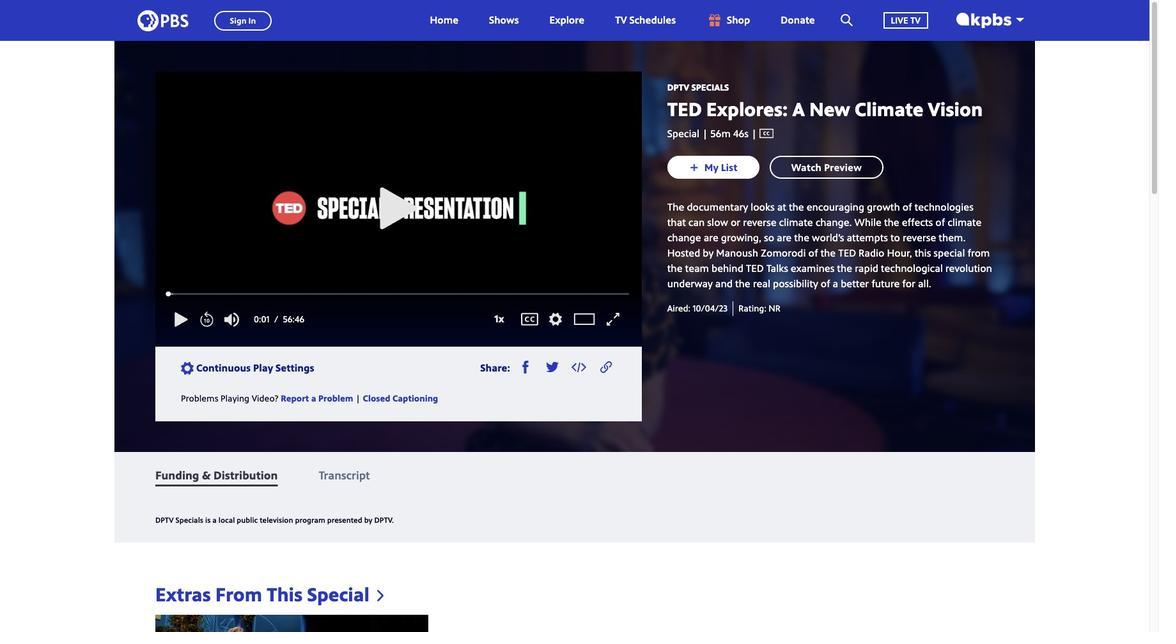 Task type: describe. For each thing, give the bounding box(es) containing it.
explores:
[[706, 96, 788, 122]]

aired:           10/04/23
[[667, 303, 728, 315]]

tv schedules link
[[602, 0, 689, 41]]

shop
[[727, 13, 750, 27]]

hour,
[[887, 246, 912, 260]]

donate
[[781, 13, 815, 27]]

explore link
[[537, 0, 597, 41]]

the down hosted
[[667, 262, 683, 276]]

examines
[[791, 262, 835, 276]]

continuous
[[196, 361, 251, 375]]

transcript link
[[319, 468, 370, 483]]

for
[[902, 277, 916, 291]]

0 horizontal spatial by
[[364, 515, 373, 526]]

extras
[[155, 582, 211, 608]]

nr
[[769, 303, 781, 315]]

the
[[667, 200, 684, 214]]

0 horizontal spatial tv
[[615, 13, 627, 27]]

2 climate from the left
[[948, 216, 982, 230]]

1 horizontal spatial dptv
[[374, 515, 392, 526]]

possibility
[[773, 277, 818, 291]]

explore
[[550, 13, 584, 27]]

is
[[205, 515, 211, 526]]

presented
[[327, 515, 362, 526]]

radio
[[859, 246, 885, 260]]

revolution
[[945, 262, 992, 276]]

from
[[968, 246, 990, 260]]

of up 'effects'
[[903, 200, 912, 214]]

captioning
[[392, 392, 438, 404]]

10/04/23
[[693, 303, 728, 315]]

video thumbnail: dptv specials ted explores: a new climate vision preview image
[[155, 616, 428, 633]]

local
[[218, 515, 235, 526]]

aired:
[[667, 303, 691, 315]]

of down technologies
[[936, 216, 945, 230]]

1 horizontal spatial a
[[311, 392, 316, 404]]

.
[[392, 515, 394, 526]]

problems
[[181, 392, 218, 404]]

settings
[[276, 361, 314, 375]]

technologies
[[915, 200, 974, 214]]

report
[[281, 392, 309, 404]]

shop link
[[694, 0, 763, 41]]

1 horizontal spatial tv
[[910, 14, 921, 26]]

the right and
[[735, 277, 750, 291]]

tv schedules
[[615, 13, 676, 27]]

television
[[260, 515, 293, 526]]

2 vertical spatial a
[[212, 515, 217, 526]]

facebook image
[[519, 361, 532, 374]]

specials for is
[[176, 515, 203, 526]]

all.
[[918, 277, 931, 291]]

funding & distribution link
[[155, 468, 278, 483]]

closed captioning link
[[363, 392, 438, 404]]

2 vertical spatial ted
[[746, 262, 764, 276]]

dptv specials is a local public television program presented by dptv .
[[155, 515, 394, 526]]

climate
[[855, 96, 923, 122]]

play
[[253, 361, 273, 375]]

rapid
[[855, 262, 878, 276]]

1 horizontal spatial |
[[702, 126, 708, 140]]

ted inside dptv specials ted explores: a new climate vision
[[667, 96, 702, 122]]

continuous play settings
[[196, 361, 314, 375]]

video?
[[252, 392, 279, 404]]

2 are from the left
[[777, 231, 792, 245]]

public
[[237, 515, 258, 526]]

that
[[667, 216, 686, 230]]

playing
[[221, 392, 249, 404]]

0 horizontal spatial special
[[307, 582, 370, 608]]

by inside the documentary looks at the encouraging growth of technologies that can slow or reverse climate change. while the effects of climate change are growing, so are the world's attempts to reverse them. hosted by manoush zomorodi of the ted radio hour, this special from the team behind ted talks examines the rapid technological revolution underway and the real possibility of a better future for all.
[[703, 246, 714, 260]]

from
[[216, 582, 262, 608]]

and
[[715, 277, 733, 291]]

extras from this special link
[[155, 582, 384, 608]]

live tv link
[[871, 0, 941, 41]]

0 horizontal spatial |
[[356, 392, 361, 404]]

special | 56m 46s
[[667, 126, 749, 140]]

distribution
[[214, 468, 278, 483]]

underway
[[667, 277, 713, 291]]

schedules
[[629, 13, 676, 27]]

dptv specials ted explores: a new climate vision
[[667, 81, 983, 122]]

new
[[809, 96, 850, 122]]

shows link
[[476, 0, 532, 41]]

growth
[[867, 200, 900, 214]]

talks
[[766, 262, 788, 276]]

vision
[[928, 96, 983, 122]]

of down examines
[[821, 277, 830, 291]]

share:
[[480, 361, 510, 375]]

change
[[667, 231, 701, 245]]

special
[[934, 246, 965, 260]]



Task type: locate. For each thing, give the bounding box(es) containing it.
real
[[753, 277, 770, 291]]

1 vertical spatial a
[[311, 392, 316, 404]]

1 horizontal spatial reverse
[[903, 231, 936, 245]]

report a problem button
[[281, 390, 353, 406]]

0 vertical spatial ted
[[667, 96, 702, 122]]

behind
[[712, 262, 743, 276]]

2 horizontal spatial |
[[749, 126, 760, 140]]

climate down the at
[[779, 216, 813, 230]]

growing,
[[721, 231, 761, 245]]

team
[[685, 262, 709, 276]]

search image
[[840, 14, 853, 26]]

by up team
[[703, 246, 714, 260]]

tab list containing funding & distribution
[[114, 452, 1035, 499]]

so
[[764, 231, 774, 245]]

0 vertical spatial by
[[703, 246, 714, 260]]

problem
[[318, 392, 353, 404]]

1 are from the left
[[704, 231, 719, 245]]

0 vertical spatial a
[[833, 277, 838, 291]]

home
[[430, 13, 458, 27]]

rating:
[[739, 303, 766, 315]]

1 vertical spatial reverse
[[903, 231, 936, 245]]

this
[[915, 246, 931, 260]]

2 horizontal spatial dptv
[[667, 81, 689, 93]]

the down world's
[[821, 246, 836, 260]]

documentary
[[687, 200, 748, 214]]

can
[[688, 216, 705, 230]]

0 horizontal spatial dptv
[[155, 515, 174, 526]]

specials for ted
[[691, 81, 729, 93]]

are
[[704, 231, 719, 245], [777, 231, 792, 245]]

0 horizontal spatial specials
[[176, 515, 203, 526]]

by
[[703, 246, 714, 260], [364, 515, 373, 526]]

2 horizontal spatial ted
[[838, 246, 856, 260]]

specials
[[691, 81, 729, 93], [176, 515, 203, 526]]

effects
[[902, 216, 933, 230]]

tv right live
[[910, 14, 921, 26]]

a right report
[[311, 392, 316, 404]]

56m
[[711, 126, 731, 140]]

reverse
[[743, 216, 776, 230], [903, 231, 936, 245]]

ted
[[667, 96, 702, 122], [838, 246, 856, 260], [746, 262, 764, 276]]

1 horizontal spatial climate
[[948, 216, 982, 230]]

climate up them.
[[948, 216, 982, 230]]

by right presented
[[364, 515, 373, 526]]

encouraging
[[807, 200, 864, 214]]

live
[[891, 14, 908, 26]]

a inside the documentary looks at the encouraging growth of technologies that can slow or reverse climate change. while the effects of climate change are growing, so are the world's attempts to reverse them. hosted by manoush zomorodi of the ted radio hour, this special from the team behind ted talks examines the rapid technological revolution underway and the real possibility of a better future for all.
[[833, 277, 838, 291]]

dptv up special | 56m 46s
[[667, 81, 689, 93]]

0 horizontal spatial are
[[704, 231, 719, 245]]

&
[[202, 468, 211, 483]]

tv left 'schedules' at the right of the page
[[615, 13, 627, 27]]

attempts
[[847, 231, 888, 245]]

1 vertical spatial special
[[307, 582, 370, 608]]

0 vertical spatial reverse
[[743, 216, 776, 230]]

ted left radio
[[838, 246, 856, 260]]

a left better
[[833, 277, 838, 291]]

| left 56m
[[702, 126, 708, 140]]

reverse down 'effects'
[[903, 231, 936, 245]]

specials left the is at the bottom of page
[[176, 515, 203, 526]]

2 horizontal spatial a
[[833, 277, 838, 291]]

change.
[[816, 216, 852, 230]]

0 horizontal spatial climate
[[779, 216, 813, 230]]

reverse down looks
[[743, 216, 776, 230]]

future
[[872, 277, 900, 291]]

0 horizontal spatial reverse
[[743, 216, 776, 230]]

funding
[[155, 468, 199, 483]]

world's
[[812, 231, 844, 245]]

shows
[[489, 13, 519, 27]]

are down the slow
[[704, 231, 719, 245]]

special
[[667, 126, 700, 140], [307, 582, 370, 608]]

slow
[[707, 216, 728, 230]]

this
[[267, 582, 303, 608]]

donate link
[[768, 0, 828, 41]]

tv
[[615, 13, 627, 27], [910, 14, 921, 26]]

|
[[702, 126, 708, 140], [749, 126, 760, 140], [356, 392, 361, 404]]

the right the at
[[789, 200, 804, 214]]

ted up real
[[746, 262, 764, 276]]

1 horizontal spatial specials
[[691, 81, 729, 93]]

closed
[[363, 392, 390, 404]]

technological
[[881, 262, 943, 276]]

1 vertical spatial ted
[[838, 246, 856, 260]]

a
[[792, 96, 805, 122]]

manoush
[[716, 246, 758, 260]]

at
[[777, 200, 786, 214]]

0 vertical spatial special
[[667, 126, 700, 140]]

hosted
[[667, 246, 700, 260]]

are right so
[[777, 231, 792, 245]]

problems playing video? report a problem | closed captioning
[[181, 392, 438, 404]]

ted down dptv specials link
[[667, 96, 702, 122]]

the up better
[[837, 262, 852, 276]]

specials inside dptv specials ted explores: a new climate vision
[[691, 81, 729, 93]]

tab list
[[114, 452, 1035, 499]]

zomorodi
[[761, 246, 806, 260]]

the up to
[[884, 216, 899, 230]]

rating: nr
[[739, 303, 781, 315]]

a
[[833, 277, 838, 291], [311, 392, 316, 404], [212, 515, 217, 526]]

dptv left the is at the bottom of page
[[155, 515, 174, 526]]

the documentary looks at the encouraging growth of technologies that can slow or reverse climate change. while the effects of climate change are growing, so are the world's attempts to reverse them. hosted by manoush zomorodi of the ted radio hour, this special from the team behind ted talks examines the rapid technological revolution underway and the real possibility of a better future for all.
[[667, 200, 992, 291]]

while
[[854, 216, 882, 230]]

1 climate from the left
[[779, 216, 813, 230]]

twitter image
[[546, 361, 559, 374]]

dptv inside dptv specials ted explores: a new climate vision
[[667, 81, 689, 93]]

dptv for is
[[155, 515, 174, 526]]

home link
[[417, 0, 471, 41]]

1 vertical spatial by
[[364, 515, 373, 526]]

special right this
[[307, 582, 370, 608]]

special left 56m
[[667, 126, 700, 140]]

0 horizontal spatial a
[[212, 515, 217, 526]]

1 horizontal spatial by
[[703, 246, 714, 260]]

of
[[903, 200, 912, 214], [936, 216, 945, 230], [808, 246, 818, 260], [821, 277, 830, 291]]

to
[[891, 231, 900, 245]]

| down explores:
[[749, 126, 760, 140]]

them.
[[939, 231, 966, 245]]

0 horizontal spatial ted
[[667, 96, 702, 122]]

looks
[[751, 200, 775, 214]]

transcript
[[319, 468, 370, 483]]

funding & distribution
[[155, 468, 278, 483]]

0 vertical spatial specials
[[691, 81, 729, 93]]

1 horizontal spatial are
[[777, 231, 792, 245]]

1 horizontal spatial ted
[[746, 262, 764, 276]]

dptv right presented
[[374, 515, 392, 526]]

1 vertical spatial specials
[[176, 515, 203, 526]]

1 horizontal spatial special
[[667, 126, 700, 140]]

the up zomorodi
[[794, 231, 809, 245]]

kpbs image
[[956, 13, 1011, 28]]

better
[[841, 277, 869, 291]]

live tv
[[891, 14, 921, 26]]

| left "closed" at bottom
[[356, 392, 361, 404]]

or
[[731, 216, 740, 230]]

pbs image
[[137, 6, 189, 35]]

climate
[[779, 216, 813, 230], [948, 216, 982, 230]]

dptv specials link
[[667, 81, 729, 93]]

program
[[295, 515, 325, 526]]

a right the is at the bottom of page
[[212, 515, 217, 526]]

extras from this special
[[155, 582, 370, 608]]

dptv for ted
[[667, 81, 689, 93]]

specials up explores:
[[691, 81, 729, 93]]

46s
[[733, 126, 749, 140]]

of up examines
[[808, 246, 818, 260]]



Task type: vqa. For each thing, say whether or not it's contained in the screenshot.
10/04/23
yes



